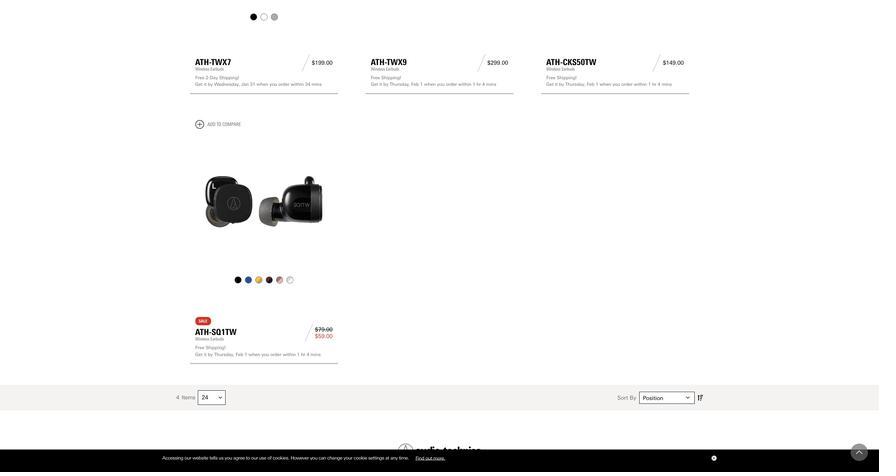Task type: vqa. For each thing, say whether or not it's contained in the screenshot.
ATH-TWX9's Wireless
yes



Task type: describe. For each thing, give the bounding box(es) containing it.
divider line image for ath-twx7
[[300, 54, 312, 72]]

sort by
[[618, 395, 637, 402]]

your
[[344, 456, 353, 461]]

get down 'ath-cks50tw wireless earbuds'
[[547, 82, 554, 87]]

mins inside free 2 -day shipping! get it by wednesday, jan 31 when you order within 34 mins
[[312, 82, 322, 87]]

add
[[207, 122, 216, 127]]

free shipping! get it by thursday, feb 1 when you order within 1 hr 4 mins for twx9
[[371, 75, 496, 87]]

cookie
[[354, 456, 367, 461]]

of
[[268, 456, 272, 461]]

$199.00
[[312, 60, 333, 66]]

items
[[182, 395, 195, 401]]

by
[[630, 395, 637, 402]]

to inside button
[[217, 122, 221, 127]]

shipping! down 'ath-cks50tw wireless earbuds'
[[557, 75, 577, 80]]

settings
[[368, 456, 384, 461]]

can
[[319, 456, 326, 461]]

hr for ath-cks50tw
[[652, 82, 657, 87]]

hr for ath-twx9
[[477, 82, 481, 87]]

agree
[[233, 456, 245, 461]]

jan
[[241, 82, 249, 87]]

ath-cks50tw wireless earbuds
[[547, 57, 597, 72]]

by inside free 2 -day shipping! get it by wednesday, jan 31 when you order within 34 mins
[[208, 82, 213, 87]]

add to compare
[[207, 122, 241, 127]]

out
[[426, 456, 432, 461]]

find out more. link
[[410, 453, 451, 464]]

ath- for cks50tw
[[547, 57, 563, 67]]

2 option group from the top
[[195, 275, 333, 285]]

sq1tw
[[212, 328, 237, 338]]

0 horizontal spatial thursday,
[[214, 352, 234, 358]]

wireless inside sale ath-sq1tw wireless earbuds
[[195, 337, 209, 342]]

twx9
[[387, 57, 407, 67]]

accessing
[[162, 456, 183, 461]]

compare
[[222, 122, 241, 127]]

order inside free 2 -day shipping! get it by wednesday, jan 31 when you order within 34 mins
[[278, 82, 290, 87]]

thursday, for cks50tw
[[565, 82, 586, 87]]

get down ath-twx9 wireless earbuds
[[371, 82, 378, 87]]

add to compare button
[[195, 120, 241, 129]]

tells
[[209, 456, 218, 461]]

cross image
[[712, 458, 715, 460]]

free shipping! get it by thursday, feb 1 when you order within 1 hr 4 mins for cks50tw
[[547, 75, 672, 87]]

by down sale ath-sq1tw wireless earbuds
[[208, 352, 213, 358]]

free down 'ath-cks50tw wireless earbuds'
[[547, 75, 556, 80]]

when inside free 2 -day shipping! get it by wednesday, jan 31 when you order within 34 mins
[[257, 82, 268, 87]]

2 carrat down image from the left
[[686, 397, 690, 400]]

mins down $299.00
[[486, 82, 496, 87]]

find
[[416, 456, 424, 461]]

$79.00 $59.00
[[315, 327, 333, 340]]

use
[[259, 456, 266, 461]]

store logo image
[[398, 444, 481, 460]]

1 our from the left
[[185, 456, 191, 461]]

by down 'ath-cks50tw wireless earbuds'
[[559, 82, 564, 87]]

us
[[219, 456, 224, 461]]

ath-twx9 wireless earbuds
[[371, 57, 407, 72]]

get inside free 2 -day shipping! get it by wednesday, jan 31 when you order within 34 mins
[[195, 82, 203, 87]]

free down sale ath-sq1tw wireless earbuds
[[195, 346, 204, 351]]

arrow up image
[[856, 450, 863, 456]]

cks50tw
[[563, 57, 597, 67]]

1 vertical spatial to
[[246, 456, 250, 461]]

website
[[192, 456, 208, 461]]

set descending direction image
[[698, 394, 703, 403]]

it down ath-twx9 wireless earbuds
[[380, 82, 382, 87]]

you inside free 2 -day shipping! get it by wednesday, jan 31 when you order within 34 mins
[[270, 82, 277, 87]]

wireless for ath-twx7
[[195, 66, 209, 72]]



Task type: locate. For each thing, give the bounding box(es) containing it.
2 horizontal spatial hr
[[652, 82, 657, 87]]

1 horizontal spatial carrat down image
[[686, 397, 690, 400]]

by down ath-twx9 wireless earbuds
[[384, 82, 389, 87]]

within inside free 2 -day shipping! get it by wednesday, jan 31 when you order within 34 mins
[[291, 82, 304, 87]]

mins down $149.00
[[662, 82, 672, 87]]

it down 2
[[204, 82, 207, 87]]

twx7
[[211, 57, 231, 67]]

carrat down image
[[219, 397, 222, 400], [686, 397, 690, 400]]

2 horizontal spatial feb
[[587, 82, 595, 87]]

wireless
[[195, 66, 209, 72], [371, 66, 385, 72], [547, 66, 561, 72], [195, 337, 209, 342]]

to
[[217, 122, 221, 127], [246, 456, 250, 461]]

1 horizontal spatial feb
[[411, 82, 419, 87]]

at
[[385, 456, 389, 461]]

feb for ath-cks50tw
[[587, 82, 595, 87]]

divider line image for ath-twx9
[[475, 54, 487, 72]]

our
[[185, 456, 191, 461], [251, 456, 258, 461]]

get
[[195, 82, 203, 87], [371, 82, 378, 87], [547, 82, 554, 87], [195, 352, 203, 358]]

sale
[[199, 319, 207, 324]]

0 horizontal spatial carrat down image
[[219, 397, 222, 400]]

$149.00
[[663, 60, 684, 66]]

earbuds for twx7
[[211, 66, 224, 72]]

it down 'ath-cks50tw wireless earbuds'
[[555, 82, 558, 87]]

$299.00
[[487, 60, 508, 66]]

0 horizontal spatial to
[[217, 122, 221, 127]]

ath-
[[195, 57, 211, 67], [371, 57, 387, 67], [547, 57, 563, 67], [195, 328, 212, 338]]

sort
[[618, 395, 628, 402]]

1 horizontal spatial to
[[246, 456, 250, 461]]

by
[[208, 82, 213, 87], [384, 82, 389, 87], [559, 82, 564, 87], [208, 352, 213, 358]]

free inside free 2 -day shipping! get it by wednesday, jan 31 when you order within 34 mins
[[195, 75, 204, 80]]

wireless left cks50tw
[[547, 66, 561, 72]]

thursday, down twx9
[[390, 82, 410, 87]]

wednesday,
[[214, 82, 240, 87]]

free shipping! get it by thursday, feb 1 when you order within 1 hr 4 mins
[[371, 75, 496, 87], [547, 75, 672, 87], [195, 346, 321, 358]]

change
[[327, 456, 342, 461]]

shipping! up wednesday,
[[219, 75, 239, 80]]

day
[[210, 75, 218, 80]]

wireless for ath-twx9
[[371, 66, 385, 72]]

free left 2
[[195, 75, 204, 80]]

thursday, down 'ath-cks50tw wireless earbuds'
[[565, 82, 586, 87]]

0 horizontal spatial feb
[[236, 352, 243, 358]]

ath- for twx7
[[195, 57, 211, 67]]

earbuds inside ath-twx9 wireless earbuds
[[386, 66, 399, 72]]

find out more.
[[416, 456, 445, 461]]

however
[[291, 456, 309, 461]]

get down sale ath-sq1tw wireless earbuds
[[195, 352, 203, 358]]

1
[[420, 82, 423, 87], [473, 82, 475, 87], [596, 82, 599, 87], [648, 82, 651, 87], [245, 352, 247, 358], [297, 352, 300, 358]]

feb for ath-twx9
[[411, 82, 419, 87]]

our left use
[[251, 456, 258, 461]]

2
[[206, 75, 208, 80]]

earbuds inside 'ath-cks50tw wireless earbuds'
[[562, 66, 575, 72]]

it down sale ath-sq1tw wireless earbuds
[[204, 352, 207, 358]]

to right "add"
[[217, 122, 221, 127]]

time.
[[399, 456, 409, 461]]

shipping! inside free 2 -day shipping! get it by wednesday, jan 31 when you order within 34 mins
[[219, 75, 239, 80]]

2 our from the left
[[251, 456, 258, 461]]

carrat down image right items
[[219, 397, 222, 400]]

wireless inside ath-twx9 wireless earbuds
[[371, 66, 385, 72]]

mins down the $59.00
[[311, 352, 321, 358]]

thursday, for twx9
[[390, 82, 410, 87]]

34
[[305, 82, 310, 87]]

1 horizontal spatial free shipping! get it by thursday, feb 1 when you order within 1 hr 4 mins
[[371, 75, 496, 87]]

free 2 -day shipping! get it by wednesday, jan 31 when you order within 34 mins
[[195, 75, 322, 87]]

1 option group from the top
[[195, 12, 333, 22]]

$59.00
[[315, 333, 333, 340]]

more.
[[433, 456, 445, 461]]

hr
[[477, 82, 481, 87], [652, 82, 657, 87], [301, 352, 305, 358]]

wireless up 2
[[195, 66, 209, 72]]

cookies.
[[273, 456, 289, 461]]

our left website
[[185, 456, 191, 461]]

2 horizontal spatial thursday,
[[565, 82, 586, 87]]

0 vertical spatial to
[[217, 122, 221, 127]]

1 carrat down image from the left
[[219, 397, 222, 400]]

any
[[391, 456, 398, 461]]

ath- inside sale ath-sq1tw wireless earbuds
[[195, 328, 212, 338]]

earbuds
[[211, 66, 224, 72], [386, 66, 399, 72], [562, 66, 575, 72], [211, 337, 224, 342]]

4 items
[[176, 395, 195, 401]]

1 horizontal spatial hr
[[477, 82, 481, 87]]

accessing our website tells us you agree to our use of cookies. however you can change your cookie settings at any time.
[[162, 456, 410, 461]]

it
[[204, 82, 207, 87], [380, 82, 382, 87], [555, 82, 558, 87], [204, 352, 207, 358]]

1 horizontal spatial our
[[251, 456, 258, 461]]

wireless inside ath-twx7 wireless earbuds
[[195, 66, 209, 72]]

when
[[257, 82, 268, 87], [424, 82, 436, 87], [600, 82, 611, 87], [249, 352, 260, 358]]

get down ath-twx7 wireless earbuds
[[195, 82, 203, 87]]

1 horizontal spatial thursday,
[[390, 82, 410, 87]]

free down ath-twx9 wireless earbuds
[[371, 75, 380, 80]]

wireless left twx9
[[371, 66, 385, 72]]

$79.00
[[315, 327, 333, 333]]

within
[[291, 82, 304, 87], [458, 82, 471, 87], [634, 82, 647, 87], [283, 352, 296, 358]]

-
[[208, 75, 210, 80]]

mins right 34
[[312, 82, 322, 87]]

earbuds for cks50tw
[[562, 66, 575, 72]]

by down -
[[208, 82, 213, 87]]

2 horizontal spatial free shipping! get it by thursday, feb 1 when you order within 1 hr 4 mins
[[547, 75, 672, 87]]

earbuds inside ath-twx7 wireless earbuds
[[211, 66, 224, 72]]

4
[[482, 82, 485, 87], [658, 82, 661, 87], [307, 352, 309, 358], [176, 395, 179, 401]]

0 vertical spatial option group
[[195, 12, 333, 22]]

mins
[[312, 82, 322, 87], [486, 82, 496, 87], [662, 82, 672, 87], [311, 352, 321, 358]]

ath- inside 'ath-cks50tw wireless earbuds'
[[547, 57, 563, 67]]

earbuds for twx9
[[386, 66, 399, 72]]

earbuds inside sale ath-sq1tw wireless earbuds
[[211, 337, 224, 342]]

divider line image
[[300, 54, 312, 72], [475, 54, 487, 72], [651, 54, 663, 72], [303, 325, 315, 342]]

carrat down image left "set descending direction" "icon"
[[686, 397, 690, 400]]

to right agree
[[246, 456, 250, 461]]

you
[[270, 82, 277, 87], [437, 82, 445, 87], [613, 82, 620, 87], [262, 352, 269, 358], [225, 456, 232, 461], [310, 456, 318, 461]]

divider line image for ath-cks50tw
[[651, 54, 663, 72]]

ath- for twx9
[[371, 57, 387, 67]]

ath-twx7 wireless earbuds
[[195, 57, 231, 72]]

ath- inside ath-twx9 wireless earbuds
[[371, 57, 387, 67]]

shipping!
[[219, 75, 239, 80], [381, 75, 401, 80], [557, 75, 577, 80], [206, 346, 226, 351]]

free
[[195, 75, 204, 80], [371, 75, 380, 80], [547, 75, 556, 80], [195, 346, 204, 351]]

31
[[250, 82, 255, 87]]

1 vertical spatial option group
[[195, 275, 333, 285]]

sale ath-sq1tw wireless earbuds
[[195, 319, 237, 342]]

thursday, down sq1tw at the bottom of the page
[[214, 352, 234, 358]]

thursday,
[[390, 82, 410, 87], [565, 82, 586, 87], [214, 352, 234, 358]]

shipping! down ath-twx9 wireless earbuds
[[381, 75, 401, 80]]

0 horizontal spatial our
[[185, 456, 191, 461]]

0 horizontal spatial free shipping! get it by thursday, feb 1 when you order within 1 hr 4 mins
[[195, 346, 321, 358]]

wireless inside 'ath-cks50tw wireless earbuds'
[[547, 66, 561, 72]]

wireless for ath-cks50tw
[[547, 66, 561, 72]]

order
[[278, 82, 290, 87], [446, 82, 457, 87], [622, 82, 633, 87], [270, 352, 282, 358]]

option group
[[195, 12, 333, 22], [195, 275, 333, 285]]

wireless down the sale
[[195, 337, 209, 342]]

0 horizontal spatial hr
[[301, 352, 305, 358]]

it inside free 2 -day shipping! get it by wednesday, jan 31 when you order within 34 mins
[[204, 82, 207, 87]]

feb
[[411, 82, 419, 87], [587, 82, 595, 87], [236, 352, 243, 358]]

ath- inside ath-twx7 wireless earbuds
[[195, 57, 211, 67]]

shipping! down sale ath-sq1tw wireless earbuds
[[206, 346, 226, 351]]

ath sq1tw image
[[195, 134, 333, 272]]



